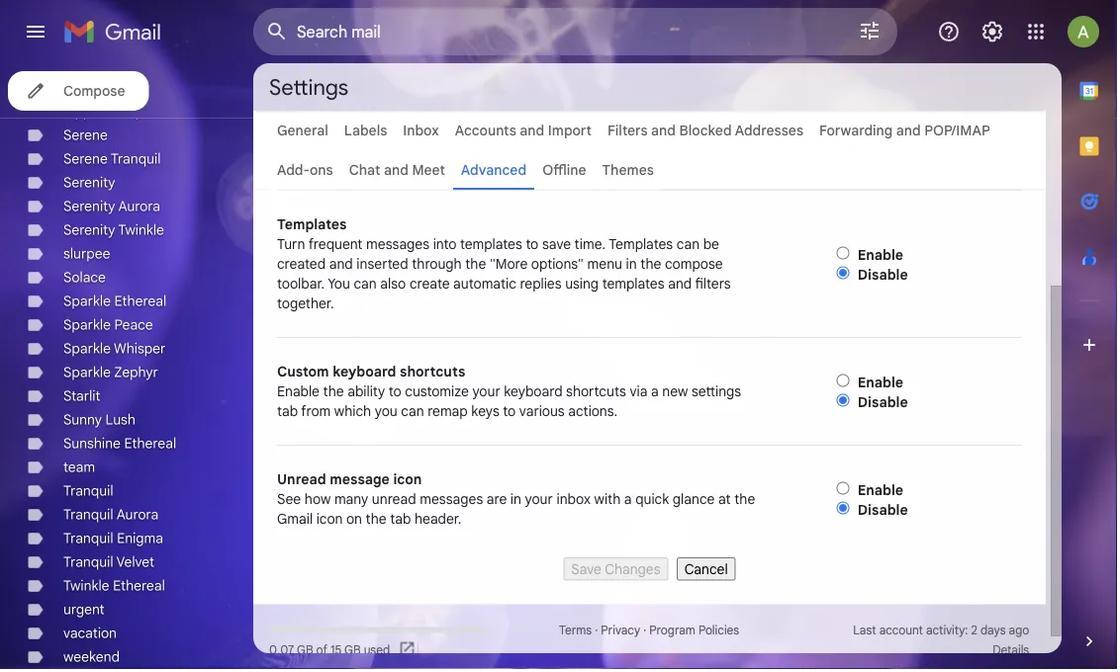 Task type: locate. For each thing, give the bounding box(es) containing it.
2 serenity from the top
[[63, 198, 115, 215]]

can right you
[[401, 402, 424, 420]]

sparkle whisper
[[63, 340, 166, 358]]

1 vertical spatial disable radio
[[837, 502, 850, 515]]

2 gb from the left
[[344, 643, 361, 658]]

disable radio for see how many unread messages are in your inbox with a quick glance at the gmail icon on the tab header.
[[837, 502, 850, 515]]

1 vertical spatial ethereal
[[124, 435, 176, 453]]

footer containing terms
[[253, 620, 1046, 660]]

keyboard up ability
[[333, 363, 396, 380]]

enigma
[[117, 530, 163, 548]]

Enable radio
[[837, 374, 850, 387]]

2 horizontal spatial to
[[526, 235, 539, 252]]

into
[[433, 235, 457, 252]]

tab left from
[[277, 402, 298, 420]]

and for chat
[[384, 161, 409, 179]]

1 horizontal spatial tab
[[390, 510, 411, 527]]

sparkle ethereal link
[[63, 293, 167, 310]]

0 vertical spatial aurora
[[118, 198, 160, 215]]

1 horizontal spatial templates
[[602, 275, 665, 292]]

support image
[[937, 20, 961, 44]]

0 vertical spatial shortcuts
[[400, 363, 465, 380]]

0 horizontal spatial a
[[624, 490, 632, 508]]

ethereal up the "peace"
[[114, 293, 167, 310]]

chat and meet link
[[349, 161, 445, 179]]

icon up unread
[[393, 471, 422, 488]]

1 disable radio from the top
[[837, 266, 850, 279]]

Enable radio
[[837, 246, 850, 259], [837, 482, 850, 495]]

0 vertical spatial serenity
[[63, 174, 115, 191]]

1 vertical spatial icon
[[316, 510, 343, 527]]

filters and blocked addresses
[[608, 122, 804, 139]]

pop/imap
[[925, 122, 990, 139]]

add-ons link
[[277, 161, 333, 179]]

serene down ripple
[[63, 127, 108, 144]]

1 vertical spatial aurora
[[117, 507, 159, 524]]

icon
[[393, 471, 422, 488], [316, 510, 343, 527]]

· right privacy
[[643, 623, 646, 638]]

navigation containing save changes
[[277, 553, 1022, 581]]

0.07
[[269, 643, 294, 658]]

1 gb from the left
[[297, 643, 313, 658]]

to for you
[[389, 382, 401, 400]]

disable for unread message icon see how many unread messages are in your inbox with a quick glance at the gmail icon on the tab header.
[[858, 501, 908, 519]]

a
[[651, 382, 659, 400], [624, 490, 632, 508]]

filters and blocked addresses link
[[608, 122, 804, 139]]

sunshine
[[63, 435, 121, 453]]

ethereal down lush
[[124, 435, 176, 453]]

create
[[410, 275, 450, 292]]

disable for custom keyboard shortcuts enable the ability to customize your keyboard shortcuts via a new settings tab from which you can remap keys to various actions.
[[858, 393, 908, 411]]

2 horizontal spatial can
[[677, 235, 700, 252]]

settings
[[692, 382, 741, 400]]

ripple whispers
[[63, 103, 163, 120]]

tab down unread
[[390, 510, 411, 527]]

velvet
[[116, 554, 154, 572]]

templates up menu
[[609, 235, 673, 252]]

1 horizontal spatial your
[[525, 490, 553, 508]]

and for forwarding
[[896, 122, 921, 139]]

in
[[626, 255, 637, 272], [511, 490, 522, 508]]

1 horizontal spatial to
[[503, 402, 516, 420]]

1 horizontal spatial navigation
[[277, 553, 1022, 581]]

1 vertical spatial twinkle
[[63, 578, 109, 595]]

1 horizontal spatial a
[[651, 382, 659, 400]]

how
[[305, 490, 331, 508]]

forwarding and pop/imap
[[819, 122, 990, 139]]

navigation containing compose
[[0, 63, 253, 670]]

0 horizontal spatial can
[[354, 275, 377, 292]]

0 vertical spatial tab
[[277, 402, 298, 420]]

shortcuts up actions.
[[566, 382, 626, 400]]

1 enable radio from the top
[[837, 246, 850, 259]]

sparkle up sparkle whisper
[[63, 317, 111, 334]]

sparkle whisper link
[[63, 340, 166, 358]]

3 serenity from the top
[[63, 222, 115, 239]]

to up you
[[389, 382, 401, 400]]

a inside unread message icon see how many unread messages are in your inbox with a quick glance at the gmail icon on the tab header.
[[624, 490, 632, 508]]

templates down menu
[[602, 275, 665, 292]]

1 vertical spatial in
[[511, 490, 522, 508]]

3 sparkle from the top
[[63, 340, 111, 358]]

0 vertical spatial twinkle
[[118, 222, 164, 239]]

0 vertical spatial messages
[[366, 235, 430, 252]]

2 enable radio from the top
[[837, 482, 850, 495]]

tranquil for tranquil link
[[63, 483, 113, 500]]

tab inside unread message icon see how many unread messages are in your inbox with a quick glance at the gmail icon on the tab header.
[[390, 510, 411, 527]]

sparkle for sparkle zephyr
[[63, 364, 111, 382]]

sparkle for sparkle peace
[[63, 317, 111, 334]]

0 horizontal spatial in
[[511, 490, 522, 508]]

0 vertical spatial disable
[[858, 266, 908, 283]]

can
[[677, 235, 700, 252], [354, 275, 377, 292], [401, 402, 424, 420]]

sparkle down solace
[[63, 293, 111, 310]]

2 vertical spatial serenity
[[63, 222, 115, 239]]

1 horizontal spatial shortcuts
[[566, 382, 626, 400]]

2 serene from the top
[[63, 150, 108, 168]]

toolbar.
[[277, 275, 325, 292]]

sparkle for sparkle whisper
[[63, 340, 111, 358]]

enable for unread message icon see how many unread messages are in your inbox with a quick glance at the gmail icon on the tab header.
[[858, 481, 904, 499]]

tranquil for tranquil aurora
[[63, 507, 113, 524]]

gmail image
[[63, 12, 171, 51]]

0 vertical spatial in
[[626, 255, 637, 272]]

disable
[[858, 266, 908, 283], [858, 393, 908, 411], [858, 501, 908, 519]]

1 horizontal spatial in
[[626, 255, 637, 272]]

options"
[[531, 255, 584, 272]]

message
[[330, 471, 390, 488]]

tab list
[[1062, 63, 1117, 599]]

navigation
[[0, 63, 253, 670], [277, 553, 1022, 581]]

2 vertical spatial disable
[[858, 501, 908, 519]]

tranquil up the tranquil velvet 'link'
[[63, 530, 113, 548]]

created
[[277, 255, 326, 272]]

aurora up enigma
[[117, 507, 159, 524]]

serene
[[63, 127, 108, 144], [63, 150, 108, 168]]

forwarding and pop/imap link
[[819, 122, 990, 139]]

and right filters
[[651, 122, 676, 139]]

unread
[[372, 490, 416, 508]]

0 horizontal spatial icon
[[316, 510, 343, 527]]

1 vertical spatial enable radio
[[837, 482, 850, 495]]

replies
[[520, 275, 562, 292]]

many
[[334, 490, 368, 508]]

0 vertical spatial a
[[651, 382, 659, 400]]

templates up turn
[[277, 215, 347, 233]]

tranquil for tranquil enigma
[[63, 530, 113, 548]]

0 horizontal spatial to
[[389, 382, 401, 400]]

0 vertical spatial your
[[473, 382, 500, 400]]

sunshine ethereal
[[63, 435, 176, 453]]

whispers
[[105, 103, 163, 120]]

slurpee link
[[63, 245, 110, 263]]

settings
[[269, 73, 348, 101]]

0 vertical spatial serene
[[63, 127, 108, 144]]

0 horizontal spatial navigation
[[0, 63, 253, 670]]

None search field
[[253, 8, 898, 55]]

tranquil velvet
[[63, 554, 154, 572]]

·
[[595, 623, 598, 638], [643, 623, 646, 638]]

enable radio for see how many unread messages are in your inbox with a quick glance at the gmail icon on the tab header.
[[837, 482, 850, 495]]

ethereal for sunshine ethereal
[[124, 435, 176, 453]]

shortcuts
[[400, 363, 465, 380], [566, 382, 626, 400]]

1 vertical spatial serene
[[63, 150, 108, 168]]

0 horizontal spatial shortcuts
[[400, 363, 465, 380]]

footer
[[253, 620, 1046, 660]]

keyboard up various
[[504, 382, 563, 400]]

accounts and import link
[[455, 122, 592, 139]]

1 vertical spatial serenity
[[63, 198, 115, 215]]

2 vertical spatial ethereal
[[113, 578, 165, 595]]

1 vertical spatial a
[[624, 490, 632, 508]]

starlit link
[[63, 388, 100, 405]]

main menu image
[[24, 20, 48, 44]]

import
[[548, 122, 592, 139]]

1 horizontal spatial templates
[[609, 235, 673, 252]]

twinkle ethereal
[[63, 578, 165, 595]]

blocked
[[679, 122, 732, 139]]

to inside templates turn frequent messages into templates to save time. templates can be created and inserted through the "more options" menu in the compose toolbar. you can also create automatic replies using templates and filters together.
[[526, 235, 539, 252]]

to for options"
[[526, 235, 539, 252]]

0 horizontal spatial your
[[473, 382, 500, 400]]

serene for serene link
[[63, 127, 108, 144]]

advanced search options image
[[850, 11, 890, 50]]

and for accounts
[[520, 122, 545, 139]]

templates up "more
[[460, 235, 522, 252]]

twinkle down serenity aurora link
[[118, 222, 164, 239]]

serenity down serenity link
[[63, 198, 115, 215]]

a right the 'with'
[[624, 490, 632, 508]]

automatic
[[453, 275, 516, 292]]

aurora for serenity aurora
[[118, 198, 160, 215]]

to left save
[[526, 235, 539, 252]]

team link
[[63, 459, 95, 477]]

2 vertical spatial can
[[401, 402, 424, 420]]

shortcuts up customize
[[400, 363, 465, 380]]

1 vertical spatial your
[[525, 490, 553, 508]]

4 sparkle from the top
[[63, 364, 111, 382]]

menu
[[587, 255, 623, 272]]

ripple whispers link
[[63, 103, 163, 120]]

in right menu
[[626, 255, 637, 272]]

general
[[277, 122, 328, 139]]

gb left of
[[297, 643, 313, 658]]

ethereal
[[114, 293, 167, 310], [124, 435, 176, 453], [113, 578, 165, 595]]

1 serenity from the top
[[63, 174, 115, 191]]

to
[[526, 235, 539, 252], [389, 382, 401, 400], [503, 402, 516, 420]]

0 horizontal spatial twinkle
[[63, 578, 109, 595]]

via
[[630, 382, 648, 400]]

to right the keys at the bottom
[[503, 402, 516, 420]]

a inside custom keyboard shortcuts enable the ability to customize your keyboard shortcuts via a new settings tab from which you can remap keys to various actions.
[[651, 382, 659, 400]]

1 vertical spatial templates
[[609, 235, 673, 252]]

terms
[[559, 623, 592, 638]]

and for filters
[[651, 122, 676, 139]]

0 vertical spatial to
[[526, 235, 539, 252]]

0 horizontal spatial gb
[[297, 643, 313, 658]]

your left inbox at the bottom
[[525, 490, 553, 508]]

1 disable from the top
[[858, 266, 908, 283]]

0 horizontal spatial keyboard
[[333, 363, 396, 380]]

filters
[[695, 275, 731, 292]]

1 horizontal spatial keyboard
[[504, 382, 563, 400]]

0 vertical spatial ethereal
[[114, 293, 167, 310]]

0 horizontal spatial templates
[[277, 215, 347, 233]]

aurora up serenity twinkle link
[[118, 198, 160, 215]]

tranquil enigma
[[63, 530, 163, 548]]

in right the are
[[511, 490, 522, 508]]

2 disable from the top
[[858, 393, 908, 411]]

sparkle down sparkle peace at the top of page
[[63, 340, 111, 358]]

ethereal down the velvet
[[113, 578, 165, 595]]

a right 'via'
[[651, 382, 659, 400]]

· right terms link
[[595, 623, 598, 638]]

0 vertical spatial disable radio
[[837, 266, 850, 279]]

sparkle peace
[[63, 317, 153, 334]]

can down inserted
[[354, 275, 377, 292]]

labels link
[[344, 122, 387, 139]]

tab
[[277, 402, 298, 420], [390, 510, 411, 527]]

templates
[[277, 215, 347, 233], [609, 235, 673, 252]]

2 disable radio from the top
[[837, 502, 850, 515]]

activity:
[[926, 623, 968, 638]]

which
[[334, 402, 371, 420]]

ons
[[310, 161, 333, 179]]

0 vertical spatial enable radio
[[837, 246, 850, 259]]

can up compose
[[677, 235, 700, 252]]

"more
[[490, 255, 528, 272]]

icon down how
[[316, 510, 343, 527]]

keys
[[471, 402, 500, 420]]

Disable radio
[[837, 266, 850, 279], [837, 502, 850, 515]]

see
[[277, 490, 301, 508]]

accounts
[[455, 122, 516, 139]]

peace
[[114, 317, 153, 334]]

1 horizontal spatial icon
[[393, 471, 422, 488]]

and left "pop/imap" at the right top of page
[[896, 122, 921, 139]]

and right chat
[[384, 161, 409, 179]]

1 horizontal spatial twinkle
[[118, 222, 164, 239]]

serenity up serenity aurora at left
[[63, 174, 115, 191]]

sparkle up starlit
[[63, 364, 111, 382]]

1 vertical spatial tab
[[390, 510, 411, 527]]

messages inside unread message icon see how many unread messages are in your inbox with a quick glance at the gmail icon on the tab header.
[[420, 490, 483, 508]]

1 serene from the top
[[63, 127, 108, 144]]

0 horizontal spatial tab
[[277, 402, 298, 420]]

0 horizontal spatial ·
[[595, 623, 598, 638]]

enable for templates turn frequent messages into templates to save time. templates can be created and inserted through the "more options" menu in the compose toolbar. you can also create automatic replies using templates and filters together.
[[858, 246, 904, 263]]

gb right 15
[[344, 643, 361, 658]]

the up from
[[323, 382, 344, 400]]

tranquil down the tranquil enigma
[[63, 554, 113, 572]]

serene tranquil link
[[63, 150, 161, 168]]

1 vertical spatial keyboard
[[504, 382, 563, 400]]

messages up the header.
[[420, 490, 483, 508]]

0.07 gb of 15 gb used
[[269, 643, 390, 658]]

serene for serene tranquil
[[63, 150, 108, 168]]

save
[[571, 561, 602, 578]]

1 vertical spatial disable
[[858, 393, 908, 411]]

can inside custom keyboard shortcuts enable the ability to customize your keyboard shortcuts via a new settings tab from which you can remap keys to various actions.
[[401, 402, 424, 420]]

0 vertical spatial templates
[[460, 235, 522, 252]]

your up the keys at the bottom
[[473, 382, 500, 400]]

serenity up slurpee
[[63, 222, 115, 239]]

sparkle peace link
[[63, 317, 153, 334]]

in inside unread message icon see how many unread messages are in your inbox with a quick glance at the gmail icon on the tab header.
[[511, 490, 522, 508]]

1 horizontal spatial can
[[401, 402, 424, 420]]

serenity
[[63, 174, 115, 191], [63, 198, 115, 215], [63, 222, 115, 239]]

3 disable from the top
[[858, 501, 908, 519]]

program policies link
[[650, 623, 739, 638]]

1 sparkle from the top
[[63, 293, 111, 310]]

your
[[473, 382, 500, 400], [525, 490, 553, 508]]

0 vertical spatial keyboard
[[333, 363, 396, 380]]

solace
[[63, 269, 106, 286]]

1 horizontal spatial ·
[[643, 623, 646, 638]]

2 sparkle from the top
[[63, 317, 111, 334]]

1 vertical spatial shortcuts
[[566, 382, 626, 400]]

tranquil down team link
[[63, 483, 113, 500]]

and left the import
[[520, 122, 545, 139]]

messages up inserted
[[366, 235, 430, 252]]

serene down serene link
[[63, 150, 108, 168]]

1 vertical spatial to
[[389, 382, 401, 400]]

1 horizontal spatial gb
[[344, 643, 361, 658]]

1 vertical spatial templates
[[602, 275, 665, 292]]

tranquil down tranquil link
[[63, 507, 113, 524]]

1 vertical spatial messages
[[420, 490, 483, 508]]

customize
[[405, 382, 469, 400]]

terms · privacy · program policies
[[559, 623, 739, 638]]

twinkle up urgent link
[[63, 578, 109, 595]]



Task type: vqa. For each thing, say whether or not it's contained in the screenshot.
Twinkle
yes



Task type: describe. For each thing, give the bounding box(es) containing it.
tranquil down whispers
[[111, 150, 161, 168]]

labels
[[344, 122, 387, 139]]

serenity link
[[63, 174, 115, 191]]

the up automatic
[[465, 255, 486, 272]]

sparkle ethereal
[[63, 293, 167, 310]]

quick
[[635, 490, 669, 508]]

serene link
[[63, 127, 108, 144]]

inbox
[[403, 122, 439, 139]]

glance
[[673, 490, 715, 508]]

your inside unread message icon see how many unread messages are in your inbox with a quick glance at the gmail icon on the tab header.
[[525, 490, 553, 508]]

serenity twinkle link
[[63, 222, 164, 239]]

themes link
[[602, 161, 654, 179]]

0 vertical spatial icon
[[393, 471, 422, 488]]

the right on
[[366, 510, 387, 527]]

tab inside custom keyboard shortcuts enable the ability to customize your keyboard shortcuts via a new settings tab from which you can remap keys to various actions.
[[277, 402, 298, 420]]

serene tranquil
[[63, 150, 161, 168]]

disable radio for turn frequent messages into templates to save time. templates can be created and inserted through the "more options" menu in the compose toolbar. you can also create automatic replies using templates and filters together.
[[837, 266, 850, 279]]

add-
[[277, 161, 310, 179]]

of
[[316, 643, 327, 658]]

0 vertical spatial templates
[[277, 215, 347, 233]]

enable radio for turn frequent messages into templates to save time. templates can be created and inserted through the "more options" menu in the compose toolbar. you can also create automatic replies using templates and filters together.
[[837, 246, 850, 259]]

add-ons
[[277, 161, 333, 179]]

enable for custom keyboard shortcuts enable the ability to customize your keyboard shortcuts via a new settings tab from which you can remap keys to various actions.
[[858, 374, 904, 391]]

enable inside custom keyboard shortcuts enable the ability to customize your keyboard shortcuts via a new settings tab from which you can remap keys to various actions.
[[277, 382, 320, 400]]

twinkle ethereal link
[[63, 578, 165, 595]]

unread message icon see how many unread messages are in your inbox with a quick glance at the gmail icon on the tab header.
[[277, 471, 755, 527]]

0 horizontal spatial templates
[[460, 235, 522, 252]]

days
[[981, 623, 1006, 638]]

advanced link
[[461, 161, 527, 179]]

slurpee
[[63, 245, 110, 263]]

ripple
[[63, 103, 102, 120]]

Search mail text field
[[297, 22, 803, 42]]

settings image
[[981, 20, 1004, 44]]

are
[[487, 490, 507, 508]]

on
[[346, 510, 362, 527]]

compose button
[[8, 71, 149, 111]]

serenity aurora
[[63, 198, 160, 215]]

meet
[[412, 161, 445, 179]]

time.
[[575, 235, 606, 252]]

sparkle zephyr link
[[63, 364, 158, 382]]

compose
[[665, 255, 723, 272]]

custom keyboard shortcuts enable the ability to customize your keyboard shortcuts via a new settings tab from which you can remap keys to various actions.
[[277, 363, 741, 420]]

last account activity: 2 days ago details
[[853, 623, 1029, 658]]

forwarding
[[819, 122, 893, 139]]

15
[[331, 643, 342, 658]]

remap
[[428, 402, 468, 420]]

2
[[971, 623, 978, 638]]

from
[[301, 402, 331, 420]]

the inside custom keyboard shortcuts enable the ability to customize your keyboard shortcuts via a new settings tab from which you can remap keys to various actions.
[[323, 382, 344, 400]]

disable for templates turn frequent messages into templates to save time. templates can be created and inserted through the "more options" menu in the compose toolbar. you can also create automatic replies using templates and filters together.
[[858, 266, 908, 283]]

filters
[[608, 122, 648, 139]]

chat and meet
[[349, 161, 445, 179]]

offline link
[[542, 161, 586, 179]]

weekend link
[[63, 649, 120, 667]]

new
[[662, 382, 688, 400]]

details link
[[993, 643, 1029, 658]]

your inside custom keyboard shortcuts enable the ability to customize your keyboard shortcuts via a new settings tab from which you can remap keys to various actions.
[[473, 382, 500, 400]]

cancel
[[685, 561, 728, 578]]

urgent link
[[63, 602, 104, 619]]

0 vertical spatial can
[[677, 235, 700, 252]]

sunny lush
[[63, 412, 136, 429]]

actions.
[[568, 402, 618, 420]]

1 vertical spatial can
[[354, 275, 377, 292]]

the right at
[[735, 490, 755, 508]]

gmail
[[277, 510, 313, 527]]

follow link to manage storage image
[[398, 640, 418, 660]]

2 · from the left
[[643, 623, 646, 638]]

cancel button
[[677, 558, 736, 581]]

and up you
[[329, 255, 353, 272]]

together.
[[277, 294, 334, 312]]

aurora for tranquil aurora
[[117, 507, 159, 524]]

details
[[993, 643, 1029, 658]]

2 vertical spatial to
[[503, 402, 516, 420]]

messages inside templates turn frequent messages into templates to save time. templates can be created and inserted through the "more options" menu in the compose toolbar. you can also create automatic replies using templates and filters together.
[[366, 235, 430, 252]]

compose
[[63, 82, 125, 99]]

search mail image
[[259, 14, 295, 49]]

save changes button
[[563, 558, 669, 581]]

ethereal for sparkle ethereal
[[114, 293, 167, 310]]

changes
[[605, 561, 661, 578]]

tranquil aurora link
[[63, 507, 159, 524]]

be
[[703, 235, 719, 252]]

custom
[[277, 363, 329, 380]]

1 · from the left
[[595, 623, 598, 638]]

solace link
[[63, 269, 106, 286]]

advanced
[[461, 161, 527, 179]]

templates turn frequent messages into templates to save time. templates can be created and inserted through the "more options" menu in the compose toolbar. you can also create automatic replies using templates and filters together.
[[277, 215, 731, 312]]

in inside templates turn frequent messages into templates to save time. templates can be created and inserted through the "more options" menu in the compose toolbar. you can also create automatic replies using templates and filters together.
[[626, 255, 637, 272]]

serenity aurora link
[[63, 198, 160, 215]]

save
[[542, 235, 571, 252]]

Disable radio
[[837, 394, 850, 407]]

and down compose
[[668, 275, 692, 292]]

general link
[[277, 122, 328, 139]]

ethereal for twinkle ethereal
[[113, 578, 165, 595]]

inbox
[[557, 490, 591, 508]]

account
[[879, 623, 923, 638]]

serenity for aurora
[[63, 198, 115, 215]]

you
[[375, 402, 398, 420]]

lush
[[105, 412, 136, 429]]

save changes
[[571, 561, 661, 578]]

serenity for twinkle
[[63, 222, 115, 239]]

privacy link
[[601, 623, 640, 638]]

the left compose
[[641, 255, 661, 272]]

tranquil for tranquil velvet
[[63, 554, 113, 572]]

addresses
[[735, 122, 804, 139]]

sparkle for sparkle ethereal
[[63, 293, 111, 310]]

tranquil velvet link
[[63, 554, 154, 572]]

sunny lush link
[[63, 412, 136, 429]]

privacy
[[601, 623, 640, 638]]

with
[[594, 490, 621, 508]]

policies
[[699, 623, 739, 638]]

starlit
[[63, 388, 100, 405]]

inserted
[[357, 255, 408, 272]]

used
[[364, 643, 390, 658]]



